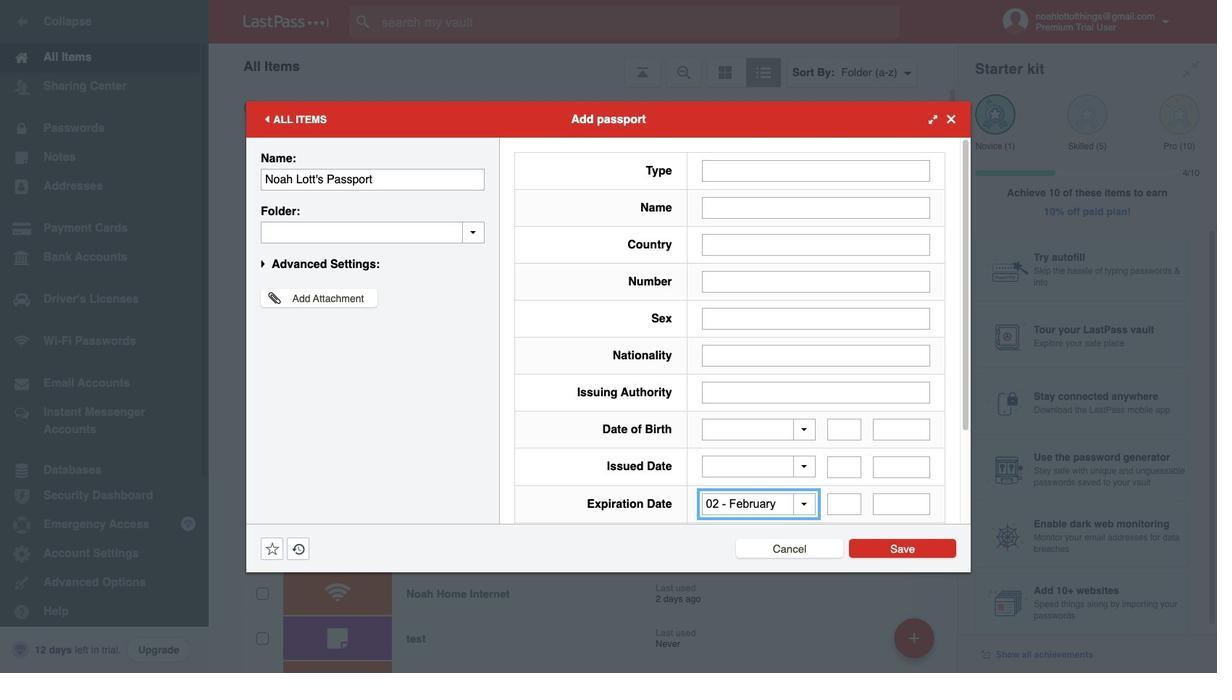 Task type: vqa. For each thing, say whether or not it's contained in the screenshot.
NEW ITEM navigation
yes



Task type: describe. For each thing, give the bounding box(es) containing it.
new item navigation
[[889, 614, 944, 673]]

main navigation navigation
[[0, 0, 209, 673]]

Search search field
[[349, 6, 929, 38]]



Task type: locate. For each thing, give the bounding box(es) containing it.
search my vault text field
[[349, 6, 929, 38]]

None text field
[[261, 169, 485, 190], [702, 197, 931, 219], [261, 221, 485, 243], [702, 308, 931, 329], [702, 382, 931, 403], [828, 419, 862, 441], [874, 419, 931, 441], [828, 456, 862, 478], [874, 456, 931, 478], [828, 494, 862, 515], [261, 169, 485, 190], [702, 197, 931, 219], [261, 221, 485, 243], [702, 308, 931, 329], [702, 382, 931, 403], [828, 419, 862, 441], [874, 419, 931, 441], [828, 456, 862, 478], [874, 456, 931, 478], [828, 494, 862, 515]]

vault options navigation
[[209, 43, 958, 87]]

dialog
[[246, 101, 971, 628]]

None text field
[[702, 160, 931, 182], [702, 234, 931, 256], [702, 271, 931, 292], [702, 345, 931, 366], [874, 494, 931, 515], [702, 160, 931, 182], [702, 234, 931, 256], [702, 271, 931, 292], [702, 345, 931, 366], [874, 494, 931, 515]]

new item image
[[910, 633, 920, 643]]

lastpass image
[[244, 15, 329, 28]]



